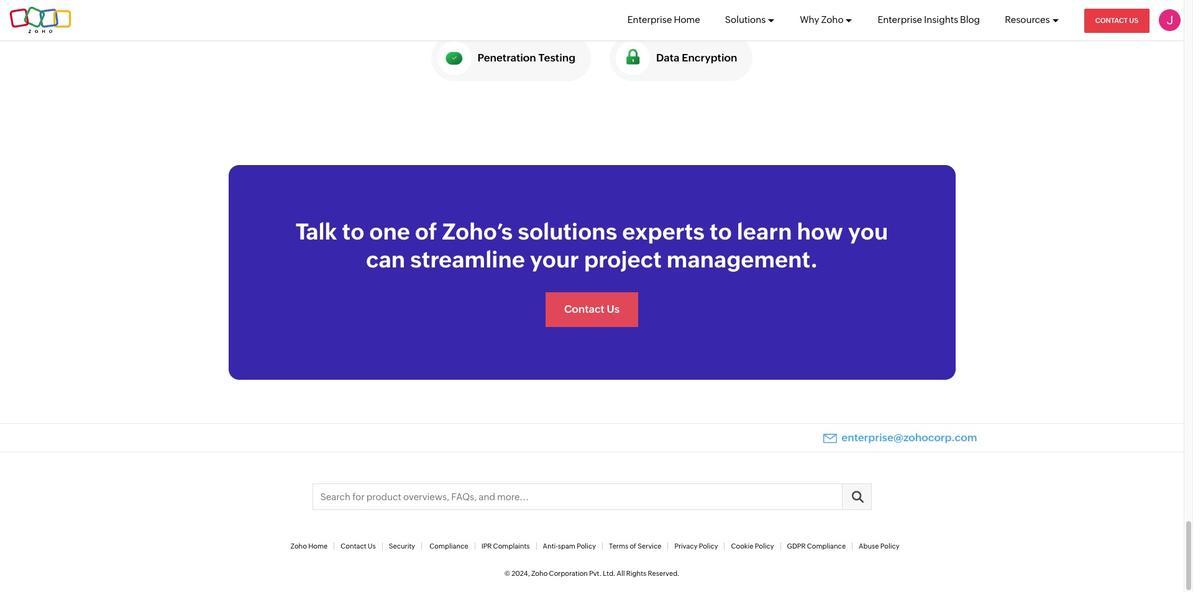 Task type: vqa. For each thing, say whether or not it's contained in the screenshot.
the analytics
no



Task type: locate. For each thing, give the bounding box(es) containing it.
4 policy from the left
[[880, 543, 900, 551]]

1 horizontal spatial home
[[674, 14, 700, 25]]

0 vertical spatial contact us
[[1095, 17, 1139, 24]]

us down project
[[607, 303, 620, 316]]

enterprise@zohocorp.com link
[[823, 432, 977, 444]]

1 vertical spatial contact us link
[[341, 543, 376, 551]]

0 horizontal spatial zoho
[[291, 543, 307, 551]]

2024,
[[512, 571, 530, 578]]

policy right privacy
[[699, 543, 718, 551]]

©
[[504, 571, 510, 578]]

1 vertical spatial home
[[308, 543, 328, 551]]

contact for the top contact us link
[[1095, 17, 1128, 24]]

policy for abuse policy
[[880, 543, 900, 551]]

1 policy from the left
[[577, 543, 596, 551]]

1 vertical spatial contact
[[564, 303, 605, 316]]

contact us link left security
[[341, 543, 376, 551]]

contact
[[1095, 17, 1128, 24], [564, 303, 605, 316], [341, 543, 366, 551]]

contact us down project
[[564, 303, 620, 316]]

0 horizontal spatial contact us
[[341, 543, 376, 551]]

of
[[415, 219, 437, 245], [630, 543, 636, 551]]

policy for privacy policy
[[699, 543, 718, 551]]

why zoho
[[800, 14, 844, 25]]

0 vertical spatial contact
[[1095, 17, 1128, 24]]

1 horizontal spatial to
[[710, 219, 732, 245]]

1 horizontal spatial zoho
[[531, 571, 548, 578]]

0 horizontal spatial contact
[[341, 543, 366, 551]]

1 horizontal spatial enterprise
[[878, 14, 922, 25]]

contact us inside contact us link
[[1095, 17, 1139, 24]]

0 horizontal spatial enterprise
[[628, 14, 672, 25]]

compliance left ipr
[[430, 543, 468, 551]]

1 horizontal spatial of
[[630, 543, 636, 551]]

2 horizontal spatial contact
[[1095, 17, 1128, 24]]

project
[[584, 247, 662, 273]]

0 horizontal spatial compliance
[[430, 543, 468, 551]]

of right one
[[415, 219, 437, 245]]

enterprise up data
[[628, 14, 672, 25]]

policy right the abuse
[[880, 543, 900, 551]]

2 vertical spatial zoho
[[531, 571, 548, 578]]

0 horizontal spatial us
[[368, 543, 376, 551]]

cookie policy
[[731, 543, 774, 551]]

to
[[342, 219, 364, 245], [710, 219, 732, 245]]

1 horizontal spatial compliance
[[807, 543, 846, 551]]

contact us left security
[[341, 543, 376, 551]]

complaints
[[493, 543, 530, 551]]

1 to from the left
[[342, 219, 364, 245]]

2 horizontal spatial us
[[1129, 17, 1139, 24]]

data encryption
[[656, 51, 737, 64]]

2 compliance from the left
[[807, 543, 846, 551]]

2 horizontal spatial zoho
[[821, 14, 844, 25]]

policy right cookie at the bottom right of page
[[755, 543, 774, 551]]

0 vertical spatial home
[[674, 14, 700, 25]]

to up management.
[[710, 219, 732, 245]]

enterprise insights blog link
[[878, 0, 980, 40]]

contact down your
[[564, 303, 605, 316]]

contact us
[[1095, 17, 1139, 24], [564, 303, 620, 316], [341, 543, 376, 551]]

1 horizontal spatial contact us
[[564, 303, 620, 316]]

0 vertical spatial us
[[1129, 17, 1139, 24]]

1 vertical spatial zoho
[[291, 543, 307, 551]]

testing
[[538, 51, 575, 64]]

0 vertical spatial of
[[415, 219, 437, 245]]

2 vertical spatial contact
[[341, 543, 366, 551]]

compliance right gdpr
[[807, 543, 846, 551]]

0 horizontal spatial to
[[342, 219, 364, 245]]

contact us link
[[1084, 9, 1150, 33], [341, 543, 376, 551]]

experts
[[622, 219, 705, 245]]

contact us link left james peterson image at top right
[[1084, 9, 1150, 33]]

gdpr compliance
[[787, 543, 846, 551]]

0 horizontal spatial home
[[308, 543, 328, 551]]

gdpr
[[787, 543, 806, 551]]

policy right spam at the left bottom of the page
[[577, 543, 596, 551]]

terms
[[609, 543, 628, 551]]

0 vertical spatial contact us link
[[1084, 9, 1150, 33]]

enterprise
[[628, 14, 672, 25], [878, 14, 922, 25]]

policy
[[577, 543, 596, 551], [699, 543, 718, 551], [755, 543, 774, 551], [880, 543, 900, 551]]

3 policy from the left
[[755, 543, 774, 551]]

contact left james peterson image at top right
[[1095, 17, 1128, 24]]

2 enterprise from the left
[[878, 14, 922, 25]]

all
[[617, 571, 625, 578]]

solutions
[[518, 219, 617, 245]]

1 vertical spatial contact us
[[564, 303, 620, 316]]

1 horizontal spatial contact us link
[[1084, 9, 1150, 33]]

enterprise home
[[628, 14, 700, 25]]

resources
[[1005, 14, 1050, 25]]

enterprise for enterprise insights blog
[[878, 14, 922, 25]]

2 to from the left
[[710, 219, 732, 245]]

ltd.
[[603, 571, 615, 578]]

compliance
[[430, 543, 468, 551], [807, 543, 846, 551]]

you
[[848, 219, 888, 245]]

penetration testing
[[478, 51, 575, 64]]

zoho
[[821, 14, 844, 25], [291, 543, 307, 551], [531, 571, 548, 578]]

2 vertical spatial contact us
[[341, 543, 376, 551]]

to left one
[[342, 219, 364, 245]]

contact us for the top contact us link
[[1095, 17, 1139, 24]]

blog
[[960, 14, 980, 25]]

0 horizontal spatial of
[[415, 219, 437, 245]]

Search for product overviews, FAQs, and more... text field
[[313, 485, 871, 510]]

2 horizontal spatial contact us
[[1095, 17, 1139, 24]]

penetration
[[478, 51, 536, 64]]

of right terms
[[630, 543, 636, 551]]

ipr complaints
[[481, 543, 530, 551]]

enterprise for enterprise home
[[628, 14, 672, 25]]

2 policy from the left
[[699, 543, 718, 551]]

james peterson image
[[1159, 9, 1181, 31]]

1 enterprise from the left
[[628, 14, 672, 25]]

us left james peterson image at top right
[[1129, 17, 1139, 24]]

us inside contact us link
[[1129, 17, 1139, 24]]

home
[[674, 14, 700, 25], [308, 543, 328, 551]]

us
[[1129, 17, 1139, 24], [607, 303, 620, 316], [368, 543, 376, 551]]

privacy
[[675, 543, 698, 551]]

contact right zoho home
[[341, 543, 366, 551]]

us left security
[[368, 543, 376, 551]]

2 vertical spatial us
[[368, 543, 376, 551]]

contact us left james peterson image at top right
[[1095, 17, 1139, 24]]

1 horizontal spatial us
[[607, 303, 620, 316]]

contact for contact us link to the left
[[341, 543, 366, 551]]

enterprise left insights
[[878, 14, 922, 25]]



Task type: describe. For each thing, give the bounding box(es) containing it.
0 vertical spatial zoho
[[821, 14, 844, 25]]

terms of service
[[609, 543, 661, 551]]

enterprise insights blog
[[878, 14, 980, 25]]

contact us for contact us link to the left
[[341, 543, 376, 551]]

zoho enterprise logo image
[[9, 7, 72, 34]]

your
[[530, 247, 579, 273]]

service
[[638, 543, 661, 551]]

zoho home link
[[291, 543, 328, 551]]

home for zoho home
[[308, 543, 328, 551]]

insights
[[924, 14, 958, 25]]

enterprise home link
[[628, 0, 700, 40]]

terms of service link
[[609, 543, 661, 551]]

gdpr compliance link
[[787, 543, 846, 551]]

compliance link
[[430, 543, 468, 551]]

0 horizontal spatial contact us link
[[341, 543, 376, 551]]

1 vertical spatial of
[[630, 543, 636, 551]]

us for contact us link to the left
[[368, 543, 376, 551]]

one
[[369, 219, 410, 245]]

anti-
[[543, 543, 558, 551]]

© 2024, zoho corporation pvt. ltd. all rights reserved.
[[504, 571, 679, 578]]

why
[[800, 14, 819, 25]]

home for enterprise home
[[674, 14, 700, 25]]

data
[[656, 51, 680, 64]]

management.
[[667, 247, 818, 273]]

learn
[[737, 219, 792, 245]]

abuse policy
[[859, 543, 900, 551]]

solutions
[[725, 14, 766, 25]]

security link
[[389, 543, 415, 551]]

us for the top contact us link
[[1129, 17, 1139, 24]]

zoho's
[[442, 219, 513, 245]]

abuse policy link
[[859, 543, 900, 551]]

1 vertical spatial us
[[607, 303, 620, 316]]

streamline
[[410, 247, 525, 273]]

pvt.
[[589, 571, 602, 578]]

enterprise@zohocorp.com
[[842, 432, 977, 444]]

talk
[[296, 219, 337, 245]]

abuse
[[859, 543, 879, 551]]

privacy policy
[[675, 543, 718, 551]]

cookie
[[731, 543, 754, 551]]

encryption
[[682, 51, 737, 64]]

corporation
[[549, 571, 588, 578]]

privacy policy link
[[675, 543, 718, 551]]

rights
[[626, 571, 647, 578]]

how
[[797, 219, 843, 245]]

anti-spam policy link
[[543, 543, 596, 551]]

1 compliance from the left
[[430, 543, 468, 551]]

policy for cookie policy
[[755, 543, 774, 551]]

anti-spam policy
[[543, 543, 596, 551]]

spam
[[558, 543, 575, 551]]

reserved.
[[648, 571, 679, 578]]

talk to one of zoho's solutions experts to learn how you can streamline your project management.
[[296, 219, 888, 273]]

can
[[366, 247, 405, 273]]

zoho home
[[291, 543, 328, 551]]

1 horizontal spatial contact
[[564, 303, 605, 316]]

ipr complaints link
[[481, 543, 530, 551]]

ipr
[[481, 543, 492, 551]]

cookie policy link
[[731, 543, 774, 551]]

of inside the talk to one of zoho's solutions experts to learn how you can streamline your project management.
[[415, 219, 437, 245]]

security
[[389, 543, 415, 551]]



